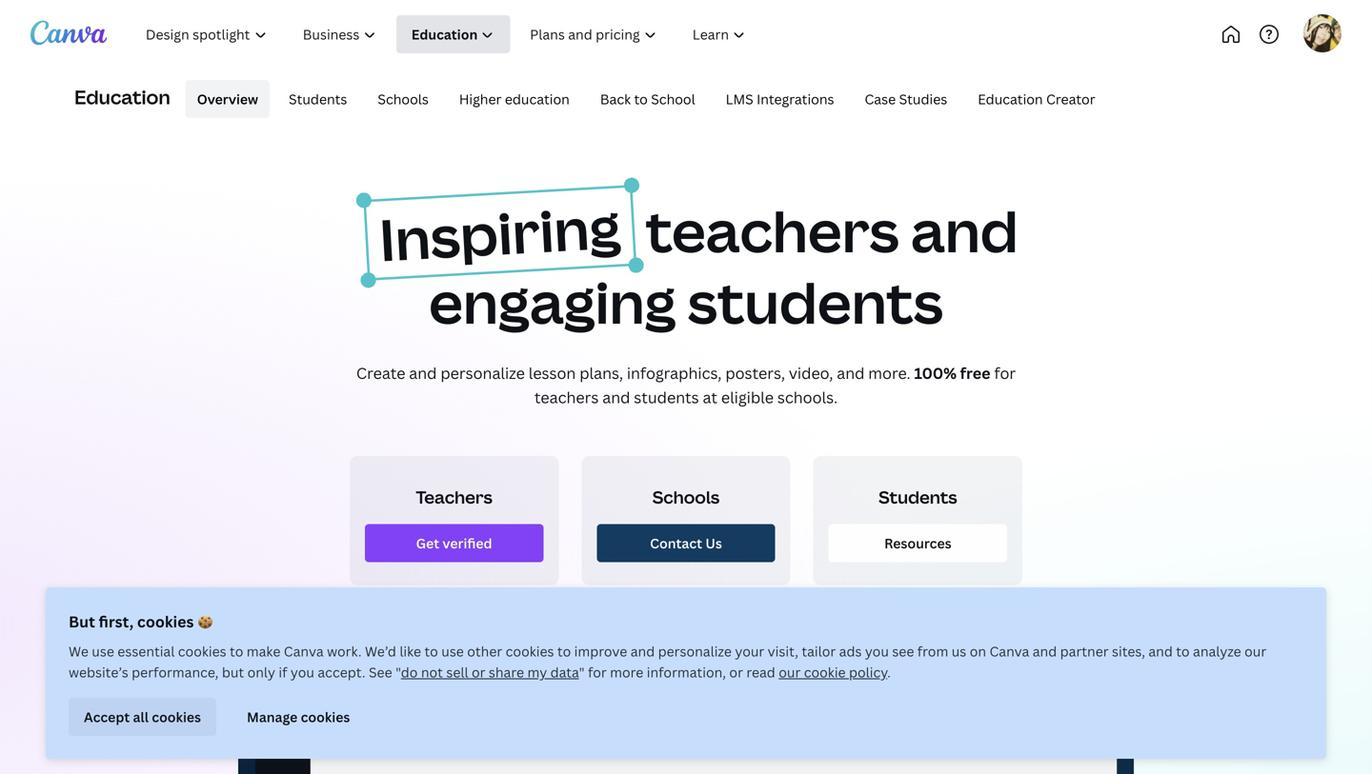 Task type: locate. For each thing, give the bounding box(es) containing it.
schools link
[[366, 80, 440, 118]]

students
[[289, 90, 347, 108], [879, 486, 957, 510]]

0 horizontal spatial personalize
[[441, 363, 525, 384]]

we use essential cookies to make canva work. we'd like to use other cookies to improve and personalize your visit, tailor ads you see from us on canva and partner sites, and to analyze our website's performance, but only if you accept. see "
[[69, 643, 1267, 682]]

1 horizontal spatial education
[[978, 90, 1043, 108]]

0 horizontal spatial canva
[[284, 643, 324, 661]]

0 horizontal spatial teachers
[[535, 387, 599, 408]]

1 horizontal spatial or
[[729, 664, 743, 682]]

1 vertical spatial schools
[[653, 486, 720, 510]]

accept all cookies button
[[69, 699, 216, 737]]

"
[[396, 664, 401, 682], [579, 664, 585, 682]]

manage cookies
[[247, 708, 350, 726]]

at
[[703, 387, 718, 408]]

students down create and personalize lesson plans, infographics, posters, video, and more. 100% free
[[634, 387, 699, 408]]

create and personalize lesson plans, infographics, posters, video, and more. 100% free
[[356, 363, 991, 384]]

do
[[401, 664, 418, 682]]

use up website's
[[92, 643, 114, 661]]

back to school link
[[589, 80, 707, 118]]

0 horizontal spatial use
[[92, 643, 114, 661]]

1 horizontal spatial students
[[879, 486, 957, 510]]

see
[[892, 643, 914, 661]]

use
[[92, 643, 114, 661], [441, 643, 464, 661]]

manage cookies button
[[232, 699, 365, 737]]

1 horizontal spatial schools
[[653, 486, 720, 510]]

eligible
[[721, 387, 774, 408]]

personalize inside we use essential cookies to make canva work. we'd like to use other cookies to improve and personalize your visit, tailor ads you see from us on canva and partner sites, and to analyze our website's performance, but only if you accept. see "
[[658, 643, 732, 661]]

personalize left lesson
[[441, 363, 525, 384]]

information,
[[647, 664, 726, 682]]

canva
[[284, 643, 324, 661], [990, 643, 1029, 661]]

0 vertical spatial students
[[688, 263, 943, 341]]

teachers
[[416, 486, 493, 510]]

back
[[600, 90, 631, 108]]

our right analyze
[[1245, 643, 1267, 661]]

to up but
[[230, 643, 243, 661]]

make
[[247, 643, 281, 661]]

video,
[[789, 363, 833, 384]]

0 horizontal spatial students
[[289, 90, 347, 108]]

to right back
[[634, 90, 648, 108]]

case studies link
[[853, 80, 959, 118]]

to
[[634, 90, 648, 108], [230, 643, 243, 661], [425, 643, 438, 661], [557, 643, 571, 661], [1176, 643, 1190, 661]]

students inside for teachers and students at eligible schools.
[[634, 387, 699, 408]]

0 horizontal spatial education
[[74, 84, 170, 110]]

improve
[[574, 643, 627, 661]]

not
[[421, 664, 443, 682]]

1 horizontal spatial canva
[[990, 643, 1029, 661]]

sites,
[[1112, 643, 1145, 661]]

canva up the if
[[284, 643, 324, 661]]

students
[[688, 263, 943, 341], [634, 387, 699, 408]]

0 horizontal spatial schools
[[378, 90, 429, 108]]

create
[[356, 363, 405, 384]]

1 " from the left
[[396, 664, 401, 682]]

" right see
[[396, 664, 401, 682]]

0 vertical spatial schools
[[378, 90, 429, 108]]

our down visit, in the right of the page
[[779, 664, 801, 682]]

like
[[400, 643, 421, 661]]

0 horizontal spatial our
[[779, 664, 801, 682]]

overview link
[[186, 80, 270, 118]]

1 horizontal spatial our
[[1245, 643, 1267, 661]]

cookies
[[137, 612, 194, 632], [178, 643, 226, 661], [506, 643, 554, 661], [152, 708, 201, 726], [301, 708, 350, 726]]

canva right on
[[990, 643, 1029, 661]]

1 vertical spatial our
[[779, 664, 801, 682]]

you right the if
[[291, 664, 314, 682]]

our
[[1245, 643, 1267, 661], [779, 664, 801, 682]]

sell
[[446, 664, 468, 682]]

menu bar
[[178, 80, 1107, 118]]

0 vertical spatial you
[[865, 643, 889, 661]]

personalize up information,
[[658, 643, 732, 661]]

for
[[994, 363, 1016, 384], [588, 664, 607, 682]]

0 horizontal spatial or
[[472, 664, 485, 682]]

teachers
[[646, 192, 899, 269], [535, 387, 599, 408]]

0 horizontal spatial "
[[396, 664, 401, 682]]

or left read at the bottom right
[[729, 664, 743, 682]]

accept
[[84, 708, 130, 726]]

we'd
[[365, 643, 396, 661]]

we
[[69, 643, 88, 661]]

for down "improve"
[[588, 664, 607, 682]]

use up sell
[[441, 643, 464, 661]]

you up policy
[[865, 643, 889, 661]]

1 horizontal spatial use
[[441, 643, 464, 661]]

1 vertical spatial for
[[588, 664, 607, 682]]

plans,
[[580, 363, 623, 384]]

read
[[746, 664, 776, 682]]

us
[[952, 643, 967, 661]]

higher education
[[459, 90, 570, 108]]

1 use from the left
[[92, 643, 114, 661]]

creator
[[1046, 90, 1096, 108]]

for right free
[[994, 363, 1016, 384]]

tailor
[[802, 643, 836, 661]]

0 vertical spatial our
[[1245, 643, 1267, 661]]

" down "improve"
[[579, 664, 585, 682]]

schools
[[378, 90, 429, 108], [653, 486, 720, 510]]

0 vertical spatial for
[[994, 363, 1016, 384]]

visit,
[[768, 643, 799, 661]]

schools inside menu bar
[[378, 90, 429, 108]]

higher education link
[[448, 80, 581, 118]]

more.
[[868, 363, 911, 384]]

1 horizontal spatial personalize
[[658, 643, 732, 661]]

1 canva from the left
[[284, 643, 324, 661]]

students up video,
[[688, 263, 943, 341]]

first,
[[99, 612, 134, 632]]

cookies up my
[[506, 643, 554, 661]]

your
[[735, 643, 764, 661]]

posters,
[[726, 363, 785, 384]]

1 vertical spatial teachers
[[535, 387, 599, 408]]

personalize
[[441, 363, 525, 384], [658, 643, 732, 661]]

engaging students
[[429, 263, 943, 341]]

.
[[887, 664, 891, 682]]

school
[[651, 90, 695, 108]]

1 horizontal spatial for
[[994, 363, 1016, 384]]

1 vertical spatial personalize
[[658, 643, 732, 661]]

to up data
[[557, 643, 571, 661]]

or right sell
[[472, 664, 485, 682]]

see
[[369, 664, 392, 682]]

cookies down 🍪
[[178, 643, 226, 661]]

1 vertical spatial you
[[291, 664, 314, 682]]

1 horizontal spatial you
[[865, 643, 889, 661]]

higher
[[459, 90, 502, 108]]

our cookie policy link
[[779, 664, 887, 682]]

but first, cookies 🍪
[[69, 612, 213, 632]]

1 horizontal spatial "
[[579, 664, 585, 682]]

0 vertical spatial teachers
[[646, 192, 899, 269]]

if
[[279, 664, 287, 682]]

0 vertical spatial students
[[289, 90, 347, 108]]

do not sell or share my data " for more information, or read our cookie policy .
[[401, 664, 891, 682]]

free
[[960, 363, 991, 384]]

0 horizontal spatial you
[[291, 664, 314, 682]]

1 vertical spatial students
[[634, 387, 699, 408]]

education inside menu bar
[[978, 90, 1043, 108]]

lms integrations link
[[714, 80, 846, 118]]

or
[[472, 664, 485, 682], [729, 664, 743, 682]]

education
[[74, 84, 170, 110], [978, 90, 1043, 108]]

you
[[865, 643, 889, 661], [291, 664, 314, 682]]



Task type: vqa. For each thing, say whether or not it's contained in the screenshot.
Animated Squirrel Outdoors image
no



Task type: describe. For each thing, give the bounding box(es) containing it.
2 " from the left
[[579, 664, 585, 682]]

to inside "back to school" "link"
[[634, 90, 648, 108]]

education for education creator
[[978, 90, 1043, 108]]

policy
[[849, 664, 887, 682]]

overview
[[197, 90, 258, 108]]

integrations
[[757, 90, 834, 108]]

education
[[505, 90, 570, 108]]

website's
[[69, 664, 128, 682]]

teachers inside for teachers and students at eligible schools.
[[535, 387, 599, 408]]

cookies down accept.
[[301, 708, 350, 726]]

to right like
[[425, 643, 438, 661]]

manage
[[247, 708, 298, 726]]

case
[[865, 90, 896, 108]]

case studies
[[865, 90, 947, 108]]

inspiring
[[377, 187, 622, 278]]

engaging
[[429, 263, 676, 341]]

partner
[[1060, 643, 1109, 661]]

more
[[610, 664, 644, 682]]

100%
[[914, 363, 957, 384]]

accept all cookies
[[84, 708, 201, 726]]

studies
[[899, 90, 947, 108]]

other
[[467, 643, 502, 661]]

for teachers and students at eligible schools.
[[535, 363, 1016, 408]]

and inside for teachers and students at eligible schools.
[[602, 387, 630, 408]]

0 horizontal spatial for
[[588, 664, 607, 682]]

lms
[[726, 90, 754, 108]]

work.
[[327, 643, 362, 661]]

teachers and
[[646, 192, 1018, 269]]

for inside for teachers and students at eligible schools.
[[994, 363, 1016, 384]]

education creator
[[978, 90, 1096, 108]]

menu bar containing overview
[[178, 80, 1107, 118]]

performance,
[[132, 664, 219, 682]]

1 vertical spatial students
[[879, 486, 957, 510]]

2 canva from the left
[[990, 643, 1029, 661]]

to left analyze
[[1176, 643, 1190, 661]]

students link
[[277, 80, 359, 118]]

0 vertical spatial personalize
[[441, 363, 525, 384]]

lms integrations
[[726, 90, 834, 108]]

2 use from the left
[[441, 643, 464, 661]]

our inside we use essential cookies to make canva work. we'd like to use other cookies to improve and personalize your visit, tailor ads you see from us on canva and partner sites, and to analyze our website's performance, but only if you accept. see "
[[1245, 643, 1267, 661]]

" inside we use essential cookies to make canva work. we'd like to use other cookies to improve and personalize your visit, tailor ads you see from us on canva and partner sites, and to analyze our website's performance, but only if you accept. see "
[[396, 664, 401, 682]]

education for education
[[74, 84, 170, 110]]

all
[[133, 708, 149, 726]]

my
[[527, 664, 547, 682]]

education creator link
[[967, 80, 1107, 118]]

1 or from the left
[[472, 664, 485, 682]]

data
[[550, 664, 579, 682]]

do not sell or share my data link
[[401, 664, 579, 682]]

cookies up essential
[[137, 612, 194, 632]]

only
[[247, 664, 275, 682]]

cookies right all
[[152, 708, 201, 726]]

share
[[489, 664, 524, 682]]

back to school
[[600, 90, 695, 108]]

but
[[222, 664, 244, 682]]

from
[[918, 643, 948, 661]]

but
[[69, 612, 95, 632]]

ads
[[839, 643, 862, 661]]

top level navigation element
[[130, 15, 827, 53]]

accept.
[[318, 664, 366, 682]]

schools.
[[778, 387, 838, 408]]

infographics,
[[627, 363, 722, 384]]

1 horizontal spatial teachers
[[646, 192, 899, 269]]

lesson
[[529, 363, 576, 384]]

2 or from the left
[[729, 664, 743, 682]]

on
[[970, 643, 986, 661]]

cookie
[[804, 664, 846, 682]]

analyze
[[1193, 643, 1241, 661]]

🍪
[[197, 612, 213, 632]]

essential
[[117, 643, 175, 661]]



